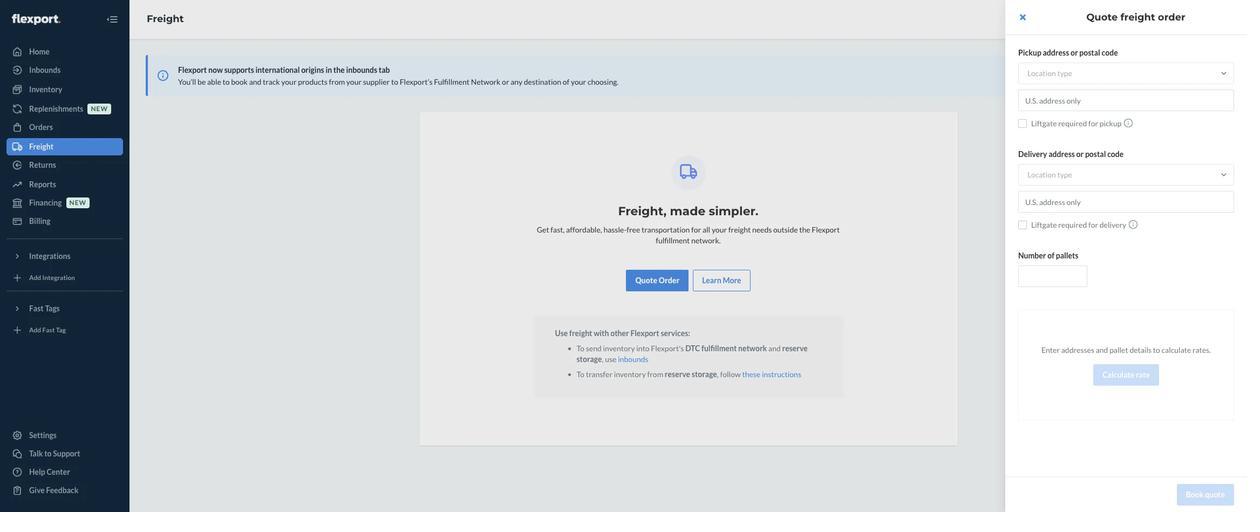 Task type: locate. For each thing, give the bounding box(es) containing it.
1 vertical spatial u.s. address only text field
[[1018, 191, 1234, 213]]

1 liftgate from the top
[[1031, 119, 1057, 128]]

1 vertical spatial type
[[1058, 170, 1072, 179]]

pallets
[[1056, 251, 1079, 260]]

1 vertical spatial required
[[1058, 220, 1087, 229]]

liftgate for liftgate required for delivery
[[1031, 220, 1057, 229]]

or
[[1071, 48, 1078, 57], [1076, 150, 1084, 159]]

1 for from the top
[[1089, 119, 1098, 128]]

address right the delivery
[[1049, 150, 1075, 159]]

2 liftgate from the top
[[1031, 220, 1057, 229]]

2 u.s. address only text field from the top
[[1018, 191, 1234, 213]]

0 vertical spatial code
[[1102, 48, 1118, 57]]

or right pickup
[[1071, 48, 1078, 57]]

postal for delivery address or postal code
[[1085, 150, 1106, 159]]

location type down the delivery
[[1028, 170, 1072, 179]]

None checkbox
[[1018, 119, 1027, 128], [1018, 220, 1027, 229], [1018, 119, 1027, 128], [1018, 220, 1027, 229]]

1 required from the top
[[1058, 119, 1087, 128]]

0 vertical spatial u.s. address only text field
[[1018, 90, 1234, 111]]

2 for from the top
[[1089, 220, 1098, 229]]

type down the pickup address or postal code in the top right of the page
[[1058, 69, 1072, 78]]

u.s. address only text field up pickup
[[1018, 90, 1234, 111]]

2 type from the top
[[1058, 170, 1072, 179]]

liftgate required for delivery
[[1031, 220, 1127, 229]]

for left pickup
[[1089, 119, 1098, 128]]

book
[[1186, 490, 1204, 499]]

1 location type from the top
[[1028, 69, 1072, 78]]

of
[[1048, 251, 1055, 260]]

0 vertical spatial postal
[[1080, 48, 1100, 57]]

1 vertical spatial location
[[1028, 170, 1056, 179]]

0 vertical spatial type
[[1058, 69, 1072, 78]]

location type
[[1028, 69, 1072, 78], [1028, 170, 1072, 179]]

postal
[[1080, 48, 1100, 57], [1085, 150, 1106, 159]]

pallet
[[1110, 345, 1128, 355]]

or down liftgate required for pickup
[[1076, 150, 1084, 159]]

calculate rate button
[[1094, 364, 1159, 386]]

number
[[1018, 251, 1046, 260]]

0 vertical spatial or
[[1071, 48, 1078, 57]]

1 vertical spatial liftgate
[[1031, 220, 1057, 229]]

code down 'quote'
[[1102, 48, 1118, 57]]

delivery
[[1100, 220, 1127, 229]]

2 location type from the top
[[1028, 170, 1072, 179]]

enter addresses and pallet details to calculate rates.
[[1042, 345, 1211, 355]]

type down delivery address or postal code
[[1058, 170, 1072, 179]]

quote
[[1087, 11, 1118, 23]]

1 u.s. address only text field from the top
[[1018, 90, 1234, 111]]

1 vertical spatial code
[[1108, 150, 1124, 159]]

2 location from the top
[[1028, 170, 1056, 179]]

location down the delivery
[[1028, 170, 1056, 179]]

for left delivery
[[1089, 220, 1098, 229]]

calculate rate
[[1103, 370, 1150, 379]]

1 vertical spatial for
[[1089, 220, 1098, 229]]

1 vertical spatial location type
[[1028, 170, 1072, 179]]

U.S. address only text field
[[1018, 90, 1234, 111], [1018, 191, 1234, 213]]

location type for delivery
[[1028, 170, 1072, 179]]

code for pickup address or postal code
[[1102, 48, 1118, 57]]

location down pickup
[[1028, 69, 1056, 78]]

1 type from the top
[[1058, 69, 1072, 78]]

rate
[[1136, 370, 1150, 379]]

number of pallets
[[1018, 251, 1079, 260]]

1 vertical spatial postal
[[1085, 150, 1106, 159]]

for for delivery
[[1089, 220, 1098, 229]]

quote
[[1205, 490, 1225, 499]]

required up delivery address or postal code
[[1058, 119, 1087, 128]]

liftgate
[[1031, 119, 1057, 128], [1031, 220, 1057, 229]]

pickup
[[1018, 48, 1042, 57]]

addresses
[[1061, 345, 1095, 355]]

1 vertical spatial or
[[1076, 150, 1084, 159]]

quote freight order
[[1087, 11, 1186, 23]]

2 required from the top
[[1058, 220, 1087, 229]]

liftgate up number of pallets
[[1031, 220, 1057, 229]]

0 vertical spatial address
[[1043, 48, 1069, 57]]

code
[[1102, 48, 1118, 57], [1108, 150, 1124, 159]]

code down pickup
[[1108, 150, 1124, 159]]

None number field
[[1018, 266, 1088, 287]]

0 vertical spatial location type
[[1028, 69, 1072, 78]]

address
[[1043, 48, 1069, 57], [1049, 150, 1075, 159]]

u.s. address only text field up delivery
[[1018, 191, 1234, 213]]

1 location from the top
[[1028, 69, 1056, 78]]

type
[[1058, 69, 1072, 78], [1058, 170, 1072, 179]]

0 vertical spatial location
[[1028, 69, 1056, 78]]

details
[[1130, 345, 1152, 355]]

location
[[1028, 69, 1056, 78], [1028, 170, 1056, 179]]

u.s. address only text field for liftgate required for delivery
[[1018, 191, 1234, 213]]

required up pallets
[[1058, 220, 1087, 229]]

liftgate up the delivery
[[1031, 119, 1057, 128]]

0 vertical spatial for
[[1089, 119, 1098, 128]]

for
[[1089, 119, 1098, 128], [1089, 220, 1098, 229]]

postal down pickup
[[1085, 150, 1106, 159]]

address for pickup
[[1043, 48, 1069, 57]]

address right pickup
[[1043, 48, 1069, 57]]

enter
[[1042, 345, 1060, 355]]

1 vertical spatial address
[[1049, 150, 1075, 159]]

required
[[1058, 119, 1087, 128], [1058, 220, 1087, 229]]

delivery address or postal code
[[1018, 150, 1124, 159]]

postal down 'quote'
[[1080, 48, 1100, 57]]

0 vertical spatial required
[[1058, 119, 1087, 128]]

0 vertical spatial liftgate
[[1031, 119, 1057, 128]]

type for pickup
[[1058, 69, 1072, 78]]

location type down the pickup address or postal code in the top right of the page
[[1028, 69, 1072, 78]]



Task type: vqa. For each thing, say whether or not it's contained in the screenshot.
REQUIRED
yes



Task type: describe. For each thing, give the bounding box(es) containing it.
delivery
[[1018, 150, 1047, 159]]

to
[[1153, 345, 1160, 355]]

liftgate required for pickup
[[1031, 119, 1122, 128]]

required for pickup
[[1058, 119, 1087, 128]]

freight
[[1121, 11, 1155, 23]]

or for pickup
[[1071, 48, 1078, 57]]

address for delivery
[[1049, 150, 1075, 159]]

location for pickup
[[1028, 69, 1056, 78]]

code for delivery address or postal code
[[1108, 150, 1124, 159]]

calculate
[[1103, 370, 1135, 379]]

or for delivery
[[1076, 150, 1084, 159]]

for for pickup
[[1089, 119, 1098, 128]]

rates.
[[1193, 345, 1211, 355]]

u.s. address only text field for liftgate required for pickup
[[1018, 90, 1234, 111]]

book quote
[[1186, 490, 1225, 499]]

type for delivery
[[1058, 170, 1072, 179]]

location type for pickup
[[1028, 69, 1072, 78]]

close image
[[1020, 13, 1026, 22]]

and
[[1096, 345, 1108, 355]]

pickup
[[1100, 119, 1122, 128]]

postal for pickup address or postal code
[[1080, 48, 1100, 57]]

book quote button
[[1177, 484, 1234, 506]]

pickup address or postal code
[[1018, 48, 1118, 57]]

location for delivery
[[1028, 170, 1056, 179]]

order
[[1158, 11, 1186, 23]]

required for delivery
[[1058, 220, 1087, 229]]

calculate
[[1162, 345, 1191, 355]]

liftgate for liftgate required for pickup
[[1031, 119, 1057, 128]]



